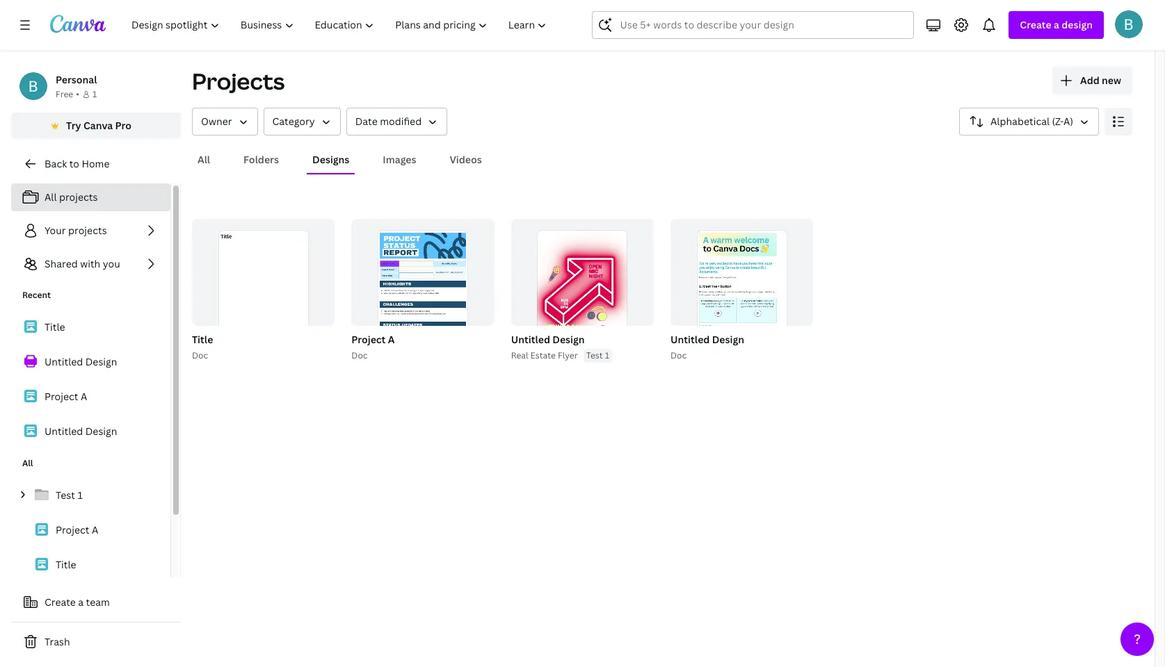 Task type: locate. For each thing, give the bounding box(es) containing it.
untitled design link
[[11, 348, 170, 377], [11, 417, 170, 447]]

videos button
[[444, 147, 488, 173]]

Sort by button
[[960, 108, 1099, 136]]

back to home
[[45, 157, 110, 170]]

untitled design button for doc
[[671, 332, 745, 349]]

a
[[388, 333, 395, 347], [81, 390, 87, 404], [92, 524, 98, 537]]

project
[[352, 333, 386, 347], [45, 390, 78, 404], [56, 524, 89, 537]]

all button
[[192, 147, 216, 173]]

1 vertical spatial project a link
[[11, 516, 170, 546]]

test
[[586, 350, 603, 362], [56, 489, 75, 502]]

doc inside the "title doc"
[[192, 350, 208, 362]]

create for create a design
[[1020, 18, 1052, 31]]

create inside button
[[45, 596, 76, 610]]

design inside "untitled design doc"
[[712, 333, 745, 347]]

try
[[66, 119, 81, 132]]

1 horizontal spatial untitled design button
[[671, 332, 745, 349]]

create inside dropdown button
[[1020, 18, 1052, 31]]

with
[[80, 257, 100, 271]]

1 horizontal spatial a
[[1054, 18, 1060, 31]]

2 vertical spatial all
[[22, 458, 33, 470]]

0 vertical spatial test
[[586, 350, 603, 362]]

recent
[[22, 289, 51, 301]]

0 vertical spatial a
[[1054, 18, 1060, 31]]

all inside list
[[45, 191, 57, 204]]

Date modified button
[[346, 108, 448, 136]]

untitled design button for real estate flyer
[[511, 332, 585, 349]]

2 vertical spatial project
[[56, 524, 89, 537]]

projects down back to home
[[59, 191, 98, 204]]

shared
[[45, 257, 78, 271]]

title for first title link from the top of the page
[[45, 321, 65, 334]]

designs
[[312, 153, 350, 166]]

0 horizontal spatial a
[[78, 596, 84, 610]]

projects right your
[[68, 224, 107, 237]]

0 vertical spatial projects
[[59, 191, 98, 204]]

test 1 button
[[584, 349, 612, 363]]

2 horizontal spatial doc
[[671, 350, 687, 362]]

date modified
[[355, 115, 422, 128]]

Category button
[[263, 108, 341, 136]]

0 vertical spatial a
[[388, 333, 395, 347]]

1 vertical spatial title link
[[11, 551, 170, 580]]

1 vertical spatial projects
[[68, 224, 107, 237]]

all inside button
[[198, 153, 210, 166]]

add new button
[[1053, 67, 1133, 95]]

create a design
[[1020, 18, 1093, 31]]

add new
[[1081, 74, 1122, 87]]

images button
[[377, 147, 422, 173]]

2 doc from the left
[[352, 350, 368, 362]]

untitled design
[[511, 333, 585, 347], [45, 356, 117, 369], [45, 425, 117, 438]]

projects
[[59, 191, 98, 204], [68, 224, 107, 237]]

title for 2nd title link from the top
[[56, 559, 76, 572]]

create left "team"
[[45, 596, 76, 610]]

all for all projects
[[45, 191, 57, 204]]

all
[[198, 153, 210, 166], [45, 191, 57, 204], [22, 458, 33, 470]]

None search field
[[592, 11, 915, 39]]

a for team
[[78, 596, 84, 610]]

0 horizontal spatial untitled design button
[[511, 332, 585, 349]]

flyer
[[558, 350, 578, 362]]

0 vertical spatial title link
[[11, 313, 170, 342]]

1 vertical spatial untitled design link
[[11, 417, 170, 447]]

create left design
[[1020, 18, 1052, 31]]

project a link
[[11, 383, 170, 412], [11, 516, 170, 546]]

a inside button
[[78, 596, 84, 610]]

untitled design button
[[671, 332, 745, 349], [511, 332, 585, 349]]

home
[[82, 157, 110, 170]]

a
[[1054, 18, 1060, 31], [78, 596, 84, 610]]

category
[[272, 115, 315, 128]]

trash link
[[11, 629, 181, 657]]

3 doc from the left
[[671, 350, 687, 362]]

test 1 inside button
[[586, 350, 610, 362]]

2 vertical spatial 1
[[77, 489, 83, 502]]

title doc
[[192, 333, 213, 362]]

1 horizontal spatial test
[[586, 350, 603, 362]]

test inside button
[[586, 350, 603, 362]]

create
[[1020, 18, 1052, 31], [45, 596, 76, 610]]

1 horizontal spatial 1
[[92, 88, 97, 100]]

team
[[86, 596, 110, 610]]

project a button
[[352, 332, 395, 349]]

0 vertical spatial list
[[11, 184, 170, 278]]

doc inside "untitled design doc"
[[671, 350, 687, 362]]

1 vertical spatial a
[[78, 596, 84, 610]]

create a team button
[[11, 589, 181, 617]]

0 horizontal spatial create
[[45, 596, 76, 610]]

1 title link from the top
[[11, 313, 170, 342]]

1 doc from the left
[[192, 350, 208, 362]]

1 list from the top
[[11, 184, 170, 278]]

1 vertical spatial 1
[[605, 350, 610, 362]]

untitled
[[671, 333, 710, 347], [511, 333, 550, 347], [45, 356, 83, 369], [45, 425, 83, 438]]

folders
[[244, 153, 279, 166]]

0 vertical spatial project
[[352, 333, 386, 347]]

2 vertical spatial list
[[11, 482, 170, 650]]

project a
[[45, 390, 87, 404], [56, 524, 98, 537]]

0 vertical spatial test 1
[[586, 350, 610, 362]]

a left "team"
[[78, 596, 84, 610]]

1 vertical spatial untitled design
[[45, 356, 117, 369]]

1 horizontal spatial all
[[45, 191, 57, 204]]

test 1
[[586, 350, 610, 362], [56, 489, 83, 502]]

1 inside button
[[605, 350, 610, 362]]

design
[[712, 333, 745, 347], [553, 333, 585, 347], [85, 356, 117, 369], [85, 425, 117, 438]]

projects for your projects
[[68, 224, 107, 237]]

2 list from the top
[[11, 313, 170, 447]]

1 vertical spatial create
[[45, 596, 76, 610]]

doc inside project a doc
[[352, 350, 368, 362]]

1 vertical spatial test
[[56, 489, 75, 502]]

0 horizontal spatial doc
[[192, 350, 208, 362]]

title
[[45, 321, 65, 334], [192, 333, 213, 347], [56, 559, 76, 572]]

canva
[[83, 119, 113, 132]]

title link up "team"
[[11, 551, 170, 580]]

0 horizontal spatial all
[[22, 458, 33, 470]]

0 vertical spatial untitled design link
[[11, 348, 170, 377]]

2 vertical spatial a
[[92, 524, 98, 537]]

0 horizontal spatial test
[[56, 489, 75, 502]]

0 vertical spatial project a
[[45, 390, 87, 404]]

1 vertical spatial project
[[45, 390, 78, 404]]

2 horizontal spatial a
[[388, 333, 395, 347]]

date
[[355, 115, 378, 128]]

test inside list
[[56, 489, 75, 502]]

1 vertical spatial a
[[81, 390, 87, 404]]

folders button
[[238, 147, 285, 173]]

list
[[11, 184, 170, 278], [11, 313, 170, 447], [11, 482, 170, 650]]

back
[[45, 157, 67, 170]]

a left design
[[1054, 18, 1060, 31]]

a inside dropdown button
[[1054, 18, 1060, 31]]

0 vertical spatial project a link
[[11, 383, 170, 412]]

0 horizontal spatial 1
[[77, 489, 83, 502]]

2 horizontal spatial all
[[198, 153, 210, 166]]

1 horizontal spatial create
[[1020, 18, 1052, 31]]

1 project a link from the top
[[11, 383, 170, 412]]

personal
[[56, 73, 97, 86]]

create a team
[[45, 596, 110, 610]]

2 horizontal spatial 1
[[605, 350, 610, 362]]

title link
[[11, 313, 170, 342], [11, 551, 170, 580]]

3 list from the top
[[11, 482, 170, 650]]

test 1 link
[[11, 482, 170, 511]]

0 vertical spatial all
[[198, 153, 210, 166]]

1 vertical spatial all
[[45, 191, 57, 204]]

0 vertical spatial create
[[1020, 18, 1052, 31]]

1 horizontal spatial doc
[[352, 350, 368, 362]]

a)
[[1064, 115, 1074, 128]]

projects for all projects
[[59, 191, 98, 204]]

1 vertical spatial list
[[11, 313, 170, 447]]

1 inside list
[[77, 489, 83, 502]]

1 horizontal spatial test 1
[[586, 350, 610, 362]]

doc
[[192, 350, 208, 362], [352, 350, 368, 362], [671, 350, 687, 362]]

estate
[[531, 350, 556, 362]]

1 vertical spatial test 1
[[56, 489, 83, 502]]

title link down recent
[[11, 313, 170, 342]]

1
[[92, 88, 97, 100], [605, 350, 610, 362], [77, 489, 83, 502]]



Task type: vqa. For each thing, say whether or not it's contained in the screenshot.
ON to the right
no



Task type: describe. For each thing, give the bounding box(es) containing it.
design
[[1062, 18, 1093, 31]]

Owner button
[[192, 108, 258, 136]]

0 horizontal spatial a
[[81, 390, 87, 404]]

1 vertical spatial project a
[[56, 524, 98, 537]]

trash
[[45, 636, 70, 649]]

1 horizontal spatial a
[[92, 524, 98, 537]]

top level navigation element
[[122, 11, 559, 39]]

all for the all button on the left of the page
[[198, 153, 210, 166]]

title button
[[192, 332, 213, 349]]

new
[[1102, 74, 1122, 87]]

2 untitled design link from the top
[[11, 417, 170, 447]]

pro
[[115, 119, 131, 132]]

a inside project a doc
[[388, 333, 395, 347]]

alphabetical
[[991, 115, 1050, 128]]

videos
[[450, 153, 482, 166]]

0 vertical spatial 1
[[92, 88, 97, 100]]

project inside project a doc
[[352, 333, 386, 347]]

real
[[511, 350, 528, 362]]

0 vertical spatial untitled design
[[511, 333, 585, 347]]

list containing all projects
[[11, 184, 170, 278]]

real estate flyer
[[511, 350, 578, 362]]

projects
[[192, 66, 285, 96]]

Search search field
[[620, 12, 887, 38]]

create for create a team
[[45, 596, 76, 610]]

you
[[103, 257, 120, 271]]

a for design
[[1054, 18, 1060, 31]]

create a design button
[[1009, 11, 1104, 39]]

shared with you
[[45, 257, 120, 271]]

your projects link
[[11, 217, 170, 245]]

list containing title
[[11, 313, 170, 447]]

doc for project
[[352, 350, 368, 362]]

shared with you link
[[11, 250, 170, 278]]

untitled design doc
[[671, 333, 745, 362]]

all projects
[[45, 191, 98, 204]]

project for 1st project a link from the top
[[45, 390, 78, 404]]

back to home link
[[11, 150, 181, 178]]

•
[[76, 88, 79, 100]]

your projects
[[45, 224, 107, 237]]

owner
[[201, 115, 232, 128]]

doc for untitled
[[671, 350, 687, 362]]

2 title link from the top
[[11, 551, 170, 580]]

all projects link
[[11, 184, 170, 212]]

1 untitled design link from the top
[[11, 348, 170, 377]]

try canva pro button
[[11, 113, 181, 139]]

untitled inside "untitled design doc"
[[671, 333, 710, 347]]

project for first project a link from the bottom of the page
[[56, 524, 89, 537]]

modified
[[380, 115, 422, 128]]

try canva pro
[[66, 119, 131, 132]]

to
[[69, 157, 79, 170]]

2 vertical spatial untitled design
[[45, 425, 117, 438]]

your
[[45, 224, 66, 237]]

list containing test 1
[[11, 482, 170, 650]]

add
[[1081, 74, 1100, 87]]

brad klo image
[[1115, 10, 1143, 38]]

free •
[[56, 88, 79, 100]]

0 horizontal spatial test 1
[[56, 489, 83, 502]]

designs button
[[307, 147, 355, 173]]

free
[[56, 88, 73, 100]]

(z-
[[1052, 115, 1064, 128]]

images
[[383, 153, 416, 166]]

project a doc
[[352, 333, 395, 362]]

alphabetical (z-a)
[[991, 115, 1074, 128]]

2 project a link from the top
[[11, 516, 170, 546]]



